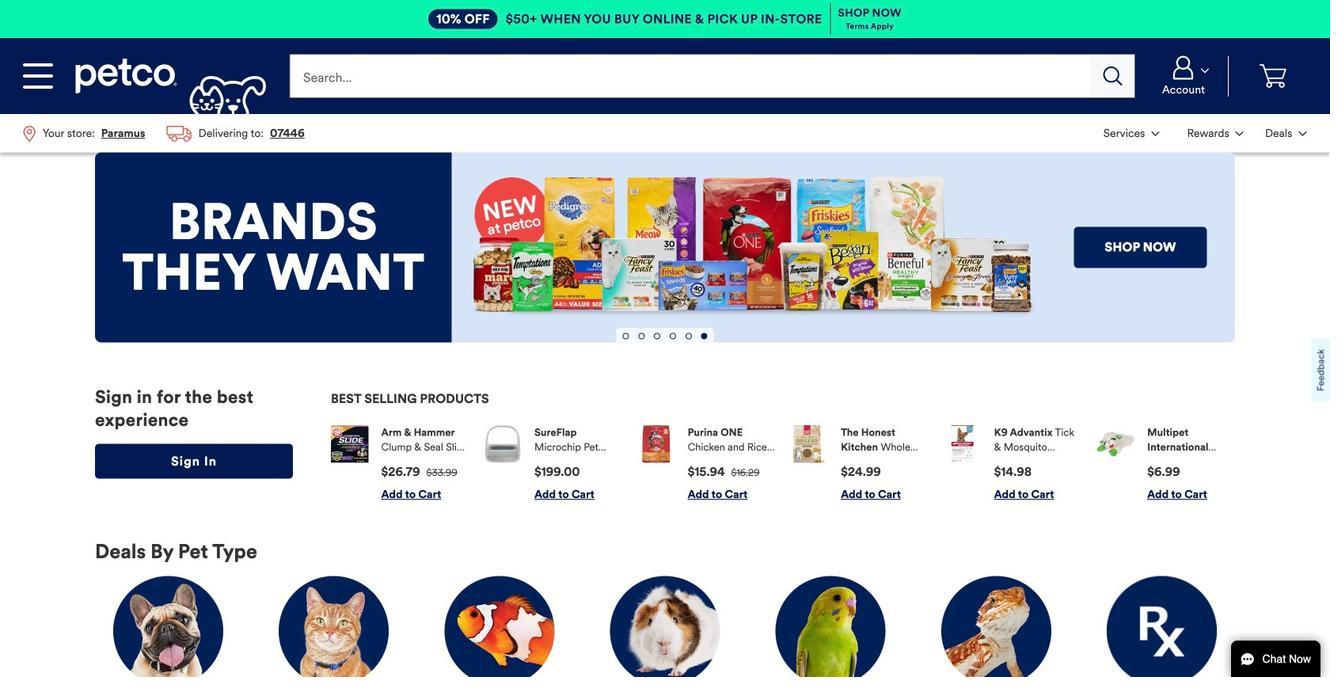 Task type: locate. For each thing, give the bounding box(es) containing it.
search image
[[1104, 67, 1123, 86]]

list
[[13, 114, 316, 153], [1093, 114, 1318, 152], [331, 413, 1236, 515]]

list item
[[331, 426, 469, 502], [484, 426, 622, 502], [638, 426, 776, 502], [791, 426, 929, 502], [944, 426, 1082, 502], [1098, 426, 1236, 502]]

2 list item from the left
[[484, 426, 622, 502]]

4 list item from the left
[[791, 426, 929, 502]]

reptile deals image
[[942, 576, 1052, 677]]

bird deals image
[[776, 576, 886, 677]]

small pet deals image
[[610, 576, 720, 677]]

pet pharmacy image
[[1107, 576, 1217, 677]]

3 list item from the left
[[638, 426, 776, 502]]



Task type: describe. For each thing, give the bounding box(es) containing it.
cat deals image
[[279, 576, 389, 677]]

1 list item from the left
[[331, 426, 469, 502]]

6 list item from the left
[[1098, 426, 1236, 502]]

fish deals image
[[445, 576, 555, 677]]

5 list item from the left
[[944, 426, 1082, 502]]

dog deals image
[[113, 576, 223, 677]]

Search search field
[[289, 54, 1092, 98]]



Task type: vqa. For each thing, say whether or not it's contained in the screenshot.
the bottommost Be
no



